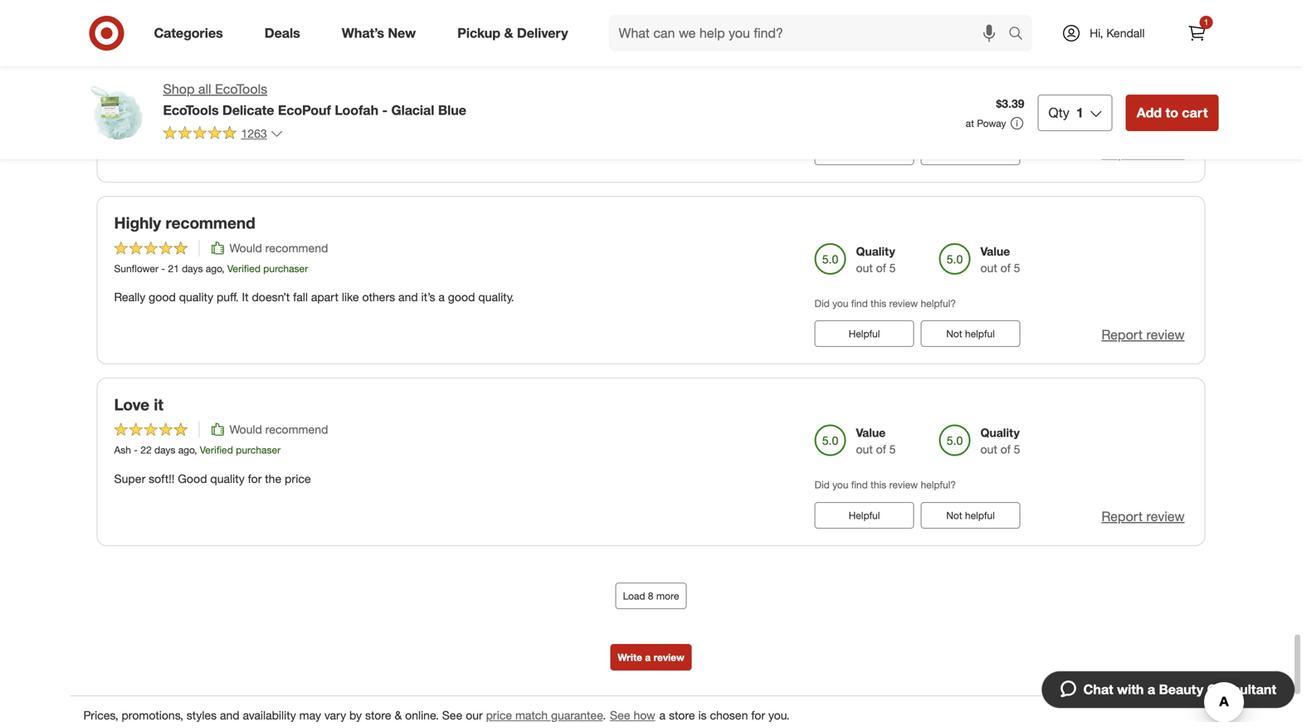 Task type: locate. For each thing, give the bounding box(es) containing it.
2 did you find this review helpful? from the top
[[815, 479, 956, 491]]

2 vertical spatial -
[[134, 444, 138, 456]]

helpful for highly recommend
[[965, 327, 995, 340]]

0 vertical spatial find
[[851, 297, 868, 309]]

highly recommend
[[114, 213, 255, 232]]

days for it
[[154, 444, 175, 456]]

2 helpful? from the top
[[921, 479, 956, 491]]

not for love it
[[946, 509, 962, 521]]

report review button
[[1102, 144, 1185, 163], [1102, 325, 1185, 344], [1102, 507, 1185, 526]]

1 vertical spatial report
[[1102, 327, 1143, 343]]

good right it's
[[448, 290, 475, 304]]

and
[[398, 290, 418, 304]]

purchaser up the for
[[236, 444, 281, 456]]

2 not helpful button from the top
[[921, 502, 1020, 529]]

1 would recommend from the top
[[229, 241, 328, 255]]

poway
[[977, 117, 1006, 129]]

0 vertical spatial report
[[1102, 145, 1143, 161]]

would recommend
[[229, 241, 328, 255], [229, 422, 328, 437]]

1 vertical spatial purchaser
[[263, 262, 308, 275]]

2 vertical spatial days
[[154, 444, 175, 456]]

2 would recommend from the top
[[229, 422, 328, 437]]

2 did from the top
[[815, 479, 830, 491]]

1 vertical spatial ago
[[206, 262, 222, 275]]

0 vertical spatial did
[[815, 297, 830, 309]]

love it
[[114, 395, 163, 414]]

-
[[382, 102, 388, 118], [161, 262, 165, 275], [134, 444, 138, 456]]

2 vertical spatial report
[[1102, 508, 1143, 524]]

1 find from the top
[[851, 297, 868, 309]]

1 not from the top
[[946, 327, 962, 340]]

ecotools down shop in the top left of the page
[[163, 102, 219, 118]]

0 vertical spatial -
[[382, 102, 388, 118]]

days right the 21
[[182, 262, 203, 275]]

find
[[851, 297, 868, 309], [851, 479, 868, 491]]

0 horizontal spatial a
[[439, 290, 445, 304]]

8
[[648, 590, 654, 602]]

image of ecotools delicate ecopouf loofah - glacial blue image
[[83, 80, 150, 146]]

you
[[832, 297, 848, 309], [832, 479, 848, 491]]

ago up 'puff.'
[[206, 262, 222, 275]]

delicate
[[222, 102, 274, 118]]

ecotools up delicate on the top
[[215, 81, 267, 97]]

3 report review from the top
[[1102, 508, 1185, 524]]

1 horizontal spatial value out of 5
[[981, 244, 1020, 275]]

beauty
[[1159, 681, 1204, 698]]

0 vertical spatial ecotools
[[215, 81, 267, 97]]

1 helpful? from the top
[[921, 297, 956, 309]]

pickup & delivery link
[[443, 15, 589, 51]]

1 vertical spatial helpful button
[[815, 502, 914, 529]]

it's
[[421, 290, 435, 304]]

review inside button
[[654, 651, 684, 663]]

1 vertical spatial report review button
[[1102, 325, 1185, 344]]

report review for recommend
[[1102, 327, 1185, 343]]

would for fell apart quickly
[[229, 59, 262, 73]]

verified up it
[[227, 262, 261, 275]]

3 would from the top
[[229, 422, 262, 437]]

out
[[856, 260, 873, 275], [981, 260, 997, 275], [856, 442, 873, 457], [981, 442, 997, 457]]

1 vertical spatial a
[[645, 651, 651, 663]]

a right write
[[645, 651, 651, 663]]

value out of 5
[[981, 244, 1020, 275], [856, 426, 896, 457]]

, up 'puff.'
[[222, 262, 225, 275]]

1 horizontal spatial apart
[[214, 108, 241, 123]]

1 vertical spatial helpful
[[965, 509, 995, 521]]

ago left the all
[[177, 80, 193, 93]]

0 vertical spatial helpful?
[[921, 297, 956, 309]]

it
[[154, 395, 163, 414]]

1 good from the left
[[149, 290, 176, 304]]

pickup
[[457, 25, 500, 41]]

not for highly recommend
[[946, 327, 962, 340]]

1 not helpful button from the top
[[921, 320, 1020, 347]]

2 this from the top
[[871, 479, 887, 491]]

2 vertical spatial would
[[229, 422, 262, 437]]

1 vertical spatial did
[[815, 479, 830, 491]]

kendall
[[1106, 26, 1145, 40]]

1 vertical spatial not helpful
[[946, 509, 995, 521]]

sunflower
[[114, 262, 159, 275]]

helpful
[[849, 327, 880, 340], [849, 509, 880, 521]]

write a review button
[[610, 644, 692, 670]]

apart right fell
[[144, 32, 185, 51]]

apart
[[144, 32, 185, 51], [214, 108, 241, 123], [311, 290, 339, 304]]

1 vertical spatial did you find this review helpful?
[[815, 479, 956, 491]]

this for it
[[871, 479, 887, 491]]

great color but fell apart within 2 washes
[[114, 108, 327, 123]]

0 vertical spatial days
[[153, 80, 174, 93]]

days right 22
[[154, 444, 175, 456]]

2 report review button from the top
[[1102, 325, 1185, 344]]

apart right fall
[[311, 290, 339, 304]]

1263 link
[[163, 125, 284, 144]]

0 vertical spatial 1
[[1204, 17, 1209, 27]]

1 vertical spatial value out of 5
[[856, 426, 896, 457]]

1 horizontal spatial good
[[448, 290, 475, 304]]

1 this from the top
[[871, 297, 887, 309]]

2 horizontal spatial apart
[[311, 290, 339, 304]]

days
[[153, 80, 174, 93], [182, 262, 203, 275], [154, 444, 175, 456]]

report review button for love it
[[1102, 507, 1185, 526]]

2 horizontal spatial -
[[382, 102, 388, 118]]

2 would from the top
[[229, 241, 262, 255]]

0 horizontal spatial good
[[149, 290, 176, 304]]

1 not helpful from the top
[[946, 327, 995, 340]]

apart up "1263" link
[[214, 108, 241, 123]]

3 report from the top
[[1102, 508, 1143, 524]]

at
[[966, 117, 974, 129]]

2 not helpful from the top
[[946, 509, 995, 521]]

verified up great color but fell apart within 2 washes
[[199, 80, 232, 93]]

purchaser up delicate on the top
[[235, 80, 279, 93]]

you for highly recommend
[[832, 297, 848, 309]]

this
[[871, 297, 887, 309], [871, 479, 887, 491]]

0 vertical spatial helpful
[[849, 327, 880, 340]]

, left the all
[[193, 80, 196, 93]]

did you find this review helpful?
[[815, 297, 956, 309], [815, 479, 956, 491]]

1 vertical spatial ,
[[222, 262, 225, 275]]

1 vertical spatial helpful
[[849, 509, 880, 521]]

would left not
[[229, 59, 262, 73]]

quality
[[981, 62, 1020, 77], [856, 244, 895, 258], [179, 290, 213, 304], [981, 426, 1020, 440], [210, 471, 245, 486]]

1 vertical spatial report review
[[1102, 327, 1185, 343]]

2 vertical spatial purchaser
[[236, 444, 281, 456]]

review
[[1146, 145, 1185, 161], [889, 297, 918, 309], [1146, 327, 1185, 343], [889, 479, 918, 491], [1146, 508, 1185, 524], [654, 651, 684, 663]]

highly
[[114, 213, 161, 232]]

0 vertical spatial not helpful
[[946, 327, 995, 340]]

all
[[198, 81, 211, 97]]

did
[[815, 297, 830, 309], [815, 479, 830, 491]]

purchaser
[[235, 80, 279, 93], [263, 262, 308, 275], [236, 444, 281, 456]]

hi,
[[1090, 26, 1103, 40]]

would for love it
[[229, 422, 262, 437]]

2 report review from the top
[[1102, 327, 1185, 343]]

0 vertical spatial a
[[439, 290, 445, 304]]

0 vertical spatial verified
[[199, 80, 232, 93]]

verified
[[199, 80, 232, 93], [227, 262, 261, 275], [200, 444, 233, 456]]

1 vertical spatial quality out of 5
[[981, 426, 1020, 457]]

what's new
[[342, 25, 416, 41]]

would recommend up doesn't
[[229, 241, 328, 255]]

2 vertical spatial ago
[[178, 444, 194, 456]]

not helpful
[[946, 327, 995, 340], [946, 509, 995, 521]]

0 vertical spatial would
[[229, 59, 262, 73]]

- inside shop all ecotools ecotools delicate ecopouf loofah - glacial blue
[[382, 102, 388, 118]]

1 vertical spatial would recommend
[[229, 422, 328, 437]]

purchaser up fall
[[263, 262, 308, 275]]

2 helpful button from the top
[[815, 502, 914, 529]]

did you find this review helpful? for recommend
[[815, 297, 956, 309]]

2 helpful from the top
[[965, 509, 995, 521]]

0 vertical spatial purchaser
[[235, 80, 279, 93]]

1 vertical spatial helpful?
[[921, 479, 956, 491]]

1 vertical spatial you
[[832, 479, 848, 491]]

1 vertical spatial find
[[851, 479, 868, 491]]

1 did from the top
[[815, 297, 830, 309]]

0 horizontal spatial quality out of 5
[[856, 244, 896, 275]]

0 vertical spatial you
[[832, 297, 848, 309]]

ago up the good
[[178, 444, 194, 456]]

0 vertical spatial report review button
[[1102, 144, 1185, 163]]

- left 22
[[134, 444, 138, 456]]

1 helpful button from the top
[[815, 320, 914, 347]]

1 would from the top
[[229, 59, 262, 73]]

2 vertical spatial apart
[[311, 290, 339, 304]]

2 vertical spatial ,
[[194, 444, 197, 456]]

qty
[[1049, 105, 1070, 121]]

1 you from the top
[[832, 297, 848, 309]]

verified for recommend
[[227, 262, 261, 275]]

fell
[[196, 108, 211, 123]]

1 vertical spatial not
[[946, 509, 962, 521]]

like
[[342, 290, 359, 304]]

good down the 21
[[149, 290, 176, 304]]

really
[[114, 290, 145, 304]]

2 not from the top
[[946, 509, 962, 521]]

2 horizontal spatial a
[[1148, 681, 1155, 698]]

,
[[193, 80, 196, 93], [222, 262, 225, 275], [194, 444, 197, 456]]

1 vertical spatial verified
[[227, 262, 261, 275]]

recommend up fall
[[265, 241, 328, 255]]

would up sunflower - 21 days ago , verified purchaser
[[229, 241, 262, 255]]

1 right the "kendall"
[[1204, 17, 1209, 27]]

2 vertical spatial report review
[[1102, 508, 1185, 524]]

helpful
[[965, 327, 995, 340], [965, 509, 995, 521]]

2 vertical spatial verified
[[200, 444, 233, 456]]

a right it's
[[439, 290, 445, 304]]

days right 19
[[153, 80, 174, 93]]

2 vertical spatial value
[[856, 426, 886, 440]]

1 horizontal spatial -
[[161, 262, 165, 275]]

0 vertical spatial would recommend
[[229, 241, 328, 255]]

2 helpful from the top
[[849, 509, 880, 521]]

0 vertical spatial this
[[871, 297, 887, 309]]

ago for it
[[178, 444, 194, 456]]

recommend up sunflower - 21 days ago , verified purchaser
[[165, 213, 255, 232]]

color
[[146, 108, 172, 123]]

a
[[439, 290, 445, 304], [645, 651, 651, 663], [1148, 681, 1155, 698]]

good
[[178, 471, 207, 486]]

0 vertical spatial not
[[946, 327, 962, 340]]

helpful for recommend
[[849, 327, 880, 340]]

not helpful for recommend
[[946, 327, 995, 340]]

3 report review button from the top
[[1102, 507, 1185, 526]]

would up the for
[[229, 422, 262, 437]]

1 helpful from the top
[[849, 327, 880, 340]]

would for highly recommend
[[229, 241, 262, 255]]

1 horizontal spatial 1
[[1204, 17, 1209, 27]]

recommend
[[285, 59, 348, 73], [165, 213, 255, 232], [265, 241, 328, 255], [265, 422, 328, 437]]

1 vertical spatial 1
[[1076, 105, 1084, 121]]

1 helpful from the top
[[965, 327, 995, 340]]

0 horizontal spatial 1
[[1076, 105, 1084, 121]]

super
[[114, 471, 145, 486]]

not helpful button
[[921, 320, 1020, 347], [921, 502, 1020, 529]]

did for highly recommend
[[815, 297, 830, 309]]

2 you from the top
[[832, 479, 848, 491]]

1 did you find this review helpful? from the top
[[815, 297, 956, 309]]

1 vertical spatial would
[[229, 241, 262, 255]]

1 vertical spatial value
[[981, 244, 1010, 258]]

new
[[388, 25, 416, 41]]

0 vertical spatial helpful
[[965, 327, 995, 340]]

0 horizontal spatial apart
[[144, 32, 185, 51]]

2 report from the top
[[1102, 327, 1143, 343]]

2 vertical spatial report review button
[[1102, 507, 1185, 526]]

2 find from the top
[[851, 479, 868, 491]]

a right with
[[1148, 681, 1155, 698]]

1 vertical spatial -
[[161, 262, 165, 275]]

0 horizontal spatial -
[[134, 444, 138, 456]]

would
[[229, 59, 262, 73], [229, 241, 262, 255], [229, 422, 262, 437]]

purchaser for highly recommend
[[263, 262, 308, 275]]

ash
[[114, 444, 131, 456]]

fell
[[114, 32, 140, 51]]

0 vertical spatial helpful button
[[815, 320, 914, 347]]

helpful? for highly recommend
[[921, 297, 956, 309]]

- left glacial
[[382, 102, 388, 118]]

verified up the super soft!! good quality for the price
[[200, 444, 233, 456]]

- left the 21
[[161, 262, 165, 275]]

5
[[889, 260, 896, 275], [1014, 260, 1020, 275], [889, 442, 896, 457], [1014, 442, 1020, 457]]

0 vertical spatial did you find this review helpful?
[[815, 297, 956, 309]]

would recommend up the
[[229, 422, 328, 437]]

1 vertical spatial this
[[871, 479, 887, 491]]

helpful?
[[921, 297, 956, 309], [921, 479, 956, 491]]

0 vertical spatial not helpful button
[[921, 320, 1020, 347]]

, up the good
[[194, 444, 197, 456]]

1 vertical spatial not helpful button
[[921, 502, 1020, 529]]

of
[[876, 260, 886, 275], [1001, 260, 1011, 275], [876, 442, 886, 457], [1001, 442, 1011, 457]]

more
[[656, 590, 679, 602]]

1 vertical spatial days
[[182, 262, 203, 275]]

add to cart
[[1137, 105, 1208, 121]]

0 vertical spatial report review
[[1102, 145, 1185, 161]]

1 right qty
[[1076, 105, 1084, 121]]

ago
[[177, 80, 193, 93], [206, 262, 222, 275], [178, 444, 194, 456]]

not helpful for it
[[946, 509, 995, 521]]



Task type: vqa. For each thing, say whether or not it's contained in the screenshot.
the right results
no



Task type: describe. For each thing, give the bounding box(es) containing it.
loofah
[[335, 102, 378, 118]]

ago for recommend
[[206, 262, 222, 275]]

ash - 22 days ago , verified purchaser
[[114, 444, 281, 456]]

puff.
[[217, 290, 239, 304]]

with
[[1117, 681, 1144, 698]]

ecopouf
[[278, 102, 331, 118]]

1 report review from the top
[[1102, 145, 1185, 161]]

report review button for highly recommend
[[1102, 325, 1185, 344]]

0 vertical spatial value out of 5
[[981, 244, 1020, 275]]

chat with a beauty consultant
[[1083, 681, 1276, 698]]

categories link
[[140, 15, 244, 51]]

helpful button for highly recommend
[[815, 320, 914, 347]]

0 vertical spatial ago
[[177, 80, 193, 93]]

price
[[285, 471, 311, 486]]

glacial
[[391, 102, 434, 118]]

0 vertical spatial ,
[[193, 80, 196, 93]]

2 good from the left
[[448, 290, 475, 304]]

would recommend for love it
[[229, 422, 328, 437]]

deals
[[265, 25, 300, 41]]

the
[[265, 471, 281, 486]]

0 vertical spatial value
[[856, 62, 886, 77]]

this for recommend
[[871, 297, 887, 309]]

not helpful button for it
[[921, 502, 1020, 529]]

19 days ago , verified purchaser
[[139, 80, 279, 93]]

recommend up price
[[265, 422, 328, 437]]

cart
[[1182, 105, 1208, 121]]

, for it
[[194, 444, 197, 456]]

hi, kendall
[[1090, 26, 1145, 40]]

at poway
[[966, 117, 1006, 129]]

washes
[[288, 108, 327, 123]]

1 report review button from the top
[[1102, 144, 1185, 163]]

1 link
[[1179, 15, 1215, 51]]

deals link
[[250, 15, 321, 51]]

not
[[265, 59, 282, 73]]

0 horizontal spatial value out of 5
[[856, 426, 896, 457]]

sunflower - 21 days ago , verified purchaser
[[114, 262, 308, 275]]

add to cart button
[[1126, 95, 1219, 131]]

doesn't
[[252, 290, 290, 304]]

not helpful button for recommend
[[921, 320, 1020, 347]]

1263
[[241, 126, 267, 141]]

would recommend for highly recommend
[[229, 241, 328, 255]]

chat with a beauty consultant button
[[1041, 671, 1296, 709]]

love
[[114, 395, 149, 414]]

what's new link
[[328, 15, 437, 51]]

qty 1
[[1049, 105, 1084, 121]]

search button
[[1001, 15, 1041, 55]]

great
[[114, 108, 143, 123]]

load 8 more
[[623, 590, 679, 602]]

1 horizontal spatial a
[[645, 651, 651, 663]]

find for highly recommend
[[851, 297, 868, 309]]

quickly
[[189, 32, 242, 51]]

load
[[623, 590, 645, 602]]

recommend up shop all ecotools ecotools delicate ecopouf loofah - glacial blue
[[285, 59, 348, 73]]

report for love it
[[1102, 508, 1143, 524]]

&
[[504, 25, 513, 41]]

verified for it
[[200, 444, 233, 456]]

search
[[1001, 27, 1041, 43]]

super soft!! good quality for the price
[[114, 471, 311, 486]]

pickup & delivery
[[457, 25, 568, 41]]

chat
[[1083, 681, 1113, 698]]

fall
[[293, 290, 308, 304]]

quality.
[[478, 290, 514, 304]]

soft!!
[[149, 471, 175, 486]]

2 vertical spatial a
[[1148, 681, 1155, 698]]

find for love it
[[851, 479, 868, 491]]

helpful for it
[[849, 509, 880, 521]]

report for highly recommend
[[1102, 327, 1143, 343]]

purchaser for love it
[[236, 444, 281, 456]]

blue
[[438, 102, 466, 118]]

22
[[141, 444, 152, 456]]

what's
[[342, 25, 384, 41]]

1 horizontal spatial quality out of 5
[[981, 426, 1020, 457]]

but
[[175, 108, 192, 123]]

shop
[[163, 81, 195, 97]]

write a review
[[618, 651, 684, 663]]

within
[[244, 108, 275, 123]]

report review for it
[[1102, 508, 1185, 524]]

lex
[[114, 80, 130, 93]]

- for highly recommend
[[161, 262, 165, 275]]

shop all ecotools ecotools delicate ecopouf loofah - glacial blue
[[163, 81, 466, 118]]

1 vertical spatial apart
[[214, 108, 241, 123]]

write
[[618, 651, 642, 663]]

did you find this review helpful? for it
[[815, 479, 956, 491]]

add
[[1137, 105, 1162, 121]]

you for love it
[[832, 479, 848, 491]]

helpful button for love it
[[815, 502, 914, 529]]

categories
[[154, 25, 223, 41]]

it
[[242, 290, 249, 304]]

for
[[248, 471, 262, 486]]

What can we help you find? suggestions appear below search field
[[609, 15, 1013, 51]]

1 vertical spatial ecotools
[[163, 102, 219, 118]]

others
[[362, 290, 395, 304]]

0 vertical spatial quality out of 5
[[856, 244, 896, 275]]

delivery
[[517, 25, 568, 41]]

really good quality puff. it doesn't fall apart like others and it's a good quality.
[[114, 290, 514, 304]]

to
[[1166, 105, 1178, 121]]

$3.39
[[996, 96, 1024, 111]]

did for love it
[[815, 479, 830, 491]]

- for love it
[[134, 444, 138, 456]]

2
[[278, 108, 285, 123]]

would not recommend
[[229, 59, 348, 73]]

fell apart quickly
[[114, 32, 242, 51]]

0 vertical spatial apart
[[144, 32, 185, 51]]

, for recommend
[[222, 262, 225, 275]]

helpful for love it
[[965, 509, 995, 521]]

1 report from the top
[[1102, 145, 1143, 161]]

consultant
[[1207, 681, 1276, 698]]

21
[[168, 262, 179, 275]]

helpful? for love it
[[921, 479, 956, 491]]

19
[[139, 80, 150, 93]]

days for recommend
[[182, 262, 203, 275]]



